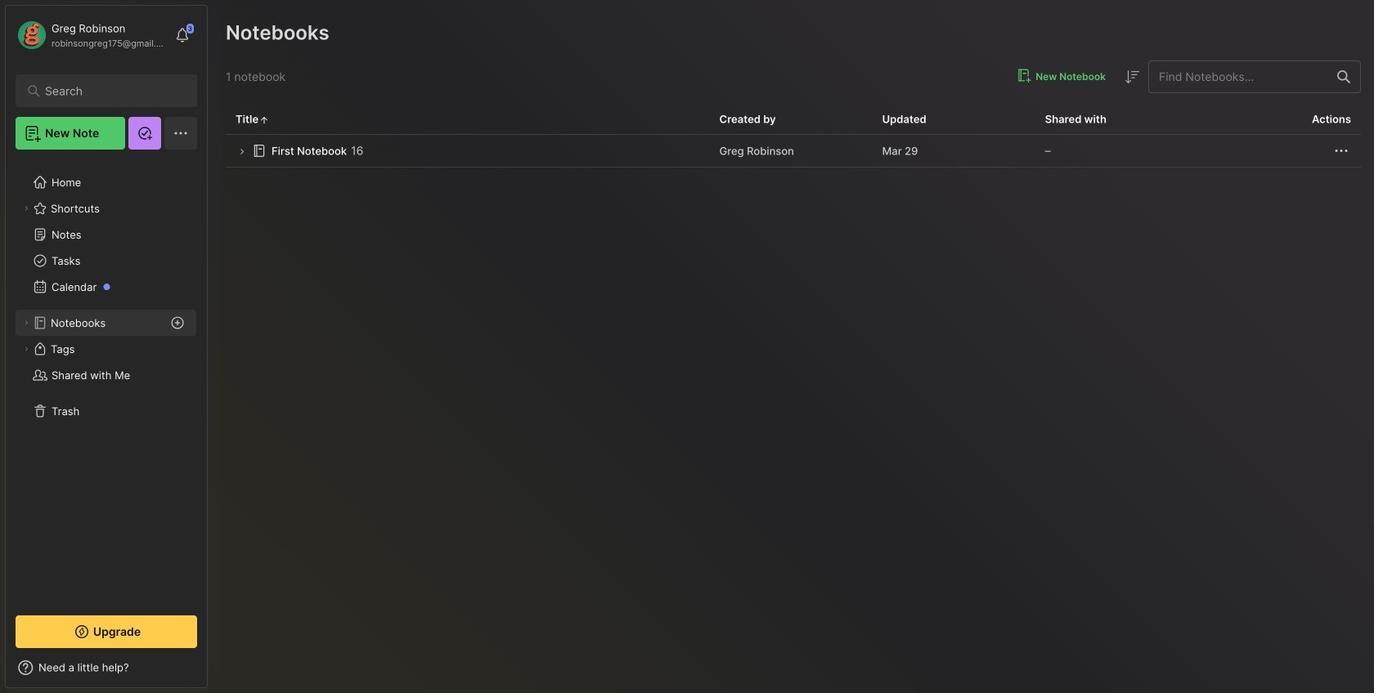 Task type: describe. For each thing, give the bounding box(es) containing it.
WHAT'S NEW field
[[6, 655, 207, 682]]

main element
[[0, 0, 213, 694]]

Search text field
[[45, 83, 176, 99]]

click to collapse image
[[207, 664, 219, 683]]

tree inside main element
[[6, 160, 207, 601]]

expand tags image
[[21, 344, 31, 354]]

none search field inside main element
[[45, 81, 176, 101]]

Find Notebooks… text field
[[1150, 63, 1328, 90]]



Task type: locate. For each thing, give the bounding box(es) containing it.
expand notebooks image
[[21, 318, 31, 328]]

Sort field
[[1123, 67, 1142, 87]]

tree
[[6, 160, 207, 601]]

more actions image
[[1332, 141, 1352, 161]]

None search field
[[45, 81, 176, 101]]

More actions field
[[1332, 141, 1352, 161]]

row
[[226, 135, 1361, 168]]

sort options image
[[1123, 67, 1142, 87]]

Account field
[[16, 19, 167, 52]]

arrow image
[[236, 146, 248, 158]]



Task type: vqa. For each thing, say whether or not it's contained in the screenshot.
More actions Icon
yes



